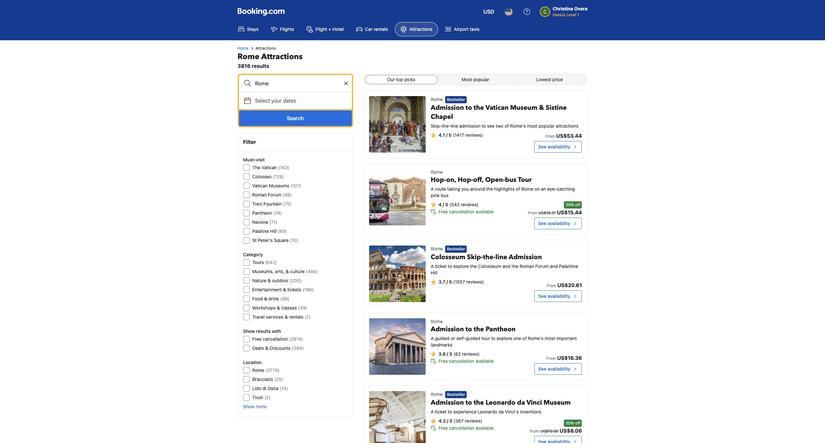 Task type: locate. For each thing, give the bounding box(es) containing it.
2 vertical spatial bestseller
[[447, 393, 465, 398]]

available for the
[[476, 359, 494, 364]]

1 and from the left
[[503, 264, 511, 270]]

free cancellation available down 4 / 5 (543 reviews)
[[439, 209, 494, 215]]

1 20% from the top
[[566, 203, 574, 208]]

1 vertical spatial most
[[545, 336, 556, 342]]

one
[[514, 336, 522, 342]]

from left us$10.08
[[530, 430, 539, 434]]

popular inside the 'admission to the vatican museum & sistine chapel skip-the-line admission to see two of rome's most popular attractions'
[[539, 123, 555, 129]]

cancellation down 3.8 / 5 (62 reviews)
[[449, 359, 475, 364]]

available down tour
[[476, 359, 494, 364]]

attractions inside rome attractions 3816 results
[[261, 51, 303, 62]]

free for admission to the leonardo da vinci museum
[[439, 426, 448, 432]]

available down around
[[476, 209, 494, 215]]

see availability for admission to the pantheon
[[539, 367, 571, 372]]

rome attractions 3816 results
[[238, 51, 303, 69]]

rentals down (39)
[[289, 315, 304, 320]]

3 see availability from the top
[[539, 294, 571, 299]]

tickets
[[288, 287, 302, 293]]

/ right 3.7
[[447, 280, 448, 285]]

cancellation for to
[[449, 426, 475, 432]]

0 vertical spatial off
[[576, 203, 581, 208]]

results right 3816
[[252, 63, 269, 69]]

hop- up you
[[458, 176, 474, 185]]

ticket up 3.7
[[435, 264, 447, 270]]

popular up from us$53.44
[[539, 123, 555, 129]]

rome hop-on, hop-off, open-bus tour a route taking you around the highlights of rome on an eye-catching pink bus
[[431, 170, 575, 198]]

1 horizontal spatial rome's
[[528, 336, 544, 342]]

(62
[[454, 352, 461, 357]]

0 vertical spatial ticket
[[435, 264, 447, 270]]

0 vertical spatial line
[[451, 123, 458, 129]]

show for show more
[[243, 404, 255, 410]]

0 horizontal spatial hill
[[270, 229, 277, 234]]

0 vertical spatial the-
[[442, 123, 451, 129]]

(74)
[[274, 211, 282, 216]]

rome's right one
[[528, 336, 544, 342]]

from inside from us$53.44
[[546, 134, 555, 139]]

the inside rome hop-on, hop-off, open-bus tour a route taking you around the highlights of rome on an eye-catching pink bus
[[486, 186, 493, 192]]

reviews)
[[466, 133, 483, 138], [461, 202, 479, 208], [467, 280, 484, 285], [462, 352, 480, 357], [465, 419, 483, 424]]

results left with
[[256, 329, 271, 335]]

pantheon up navona
[[252, 211, 272, 216]]

vatican down 'colosseo'
[[252, 183, 268, 189]]

see availability down us$19.31
[[539, 221, 571, 226]]

1
[[578, 12, 579, 17]]

booking.com image
[[238, 8, 285, 16]]

ticket up 4.3
[[435, 410, 447, 415]]

eye-
[[548, 186, 557, 192]]

0 vertical spatial results
[[252, 63, 269, 69]]

forum inside the colosseum skip-the-line admission a ticket to explore the colosseum and the roman forum and palantine hill
[[536, 264, 549, 270]]

free cancellation available
[[439, 209, 494, 215], [439, 359, 494, 364], [439, 426, 494, 432]]

20% up us$15.44
[[566, 203, 574, 208]]

of right two on the right
[[505, 123, 509, 129]]

rentals right car
[[374, 26, 388, 32]]

da up the "vinci's"
[[517, 399, 525, 408]]

1 vertical spatial museum
[[544, 399, 571, 408]]

museum left the sistine
[[511, 104, 538, 112]]

1 vertical spatial results
[[256, 329, 271, 335]]

explore left one
[[497, 336, 512, 342]]

cancellation down 4.3 / 5 (367 reviews)
[[449, 426, 475, 432]]

off up the us$8.06
[[576, 421, 581, 426]]

2 horizontal spatial of
[[523, 336, 527, 342]]

1 horizontal spatial line
[[496, 253, 508, 262]]

from inside from us$16.36
[[547, 357, 556, 362]]

1 vertical spatial da
[[499, 410, 504, 415]]

availability for colosseum skip-the-line admission
[[548, 294, 571, 299]]

of inside rome hop-on, hop-off, open-bus tour a route taking you around the highlights of rome on an eye-catching pink bus
[[516, 186, 520, 192]]

free cancellation available down 3.8 / 5 (62 reviews)
[[439, 359, 494, 364]]

christina overa genius level 1
[[553, 6, 588, 17]]

see availability down from us$20.61
[[539, 294, 571, 299]]

(107)
[[291, 183, 301, 189]]

square
[[274, 238, 289, 243]]

2 hop- from the left
[[458, 176, 474, 185]]

0 vertical spatial 20%
[[566, 203, 574, 208]]

4 a from the top
[[431, 410, 434, 415]]

line inside the 'admission to the vatican museum & sistine chapel skip-the-line admission to see two of rome's most popular attractions'
[[451, 123, 458, 129]]

0 vertical spatial hill
[[270, 229, 277, 234]]

2 free cancellation available from the top
[[439, 359, 494, 364]]

free cancellation available down 4.3 / 5 (367 reviews)
[[439, 426, 494, 432]]

stays link
[[233, 22, 264, 36]]

bestseller for a
[[447, 393, 465, 398]]

0 vertical spatial forum
[[268, 192, 281, 198]]

2 bestseller from the top
[[447, 247, 465, 252]]

admission to the leonardo da vinci museum image
[[369, 392, 426, 444]]

available for leonardo
[[476, 426, 494, 432]]

4 availability from the top
[[548, 367, 571, 372]]

2 off from the top
[[576, 421, 581, 426]]

of inside the 'admission to the vatican museum & sistine chapel skip-the-line admission to see two of rome's most popular attractions'
[[505, 123, 509, 129]]

3.8
[[439, 352, 446, 357]]

& inside the 'admission to the vatican museum & sistine chapel skip-the-line admission to see two of rome's most popular attractions'
[[539, 104, 544, 112]]

3 available from the top
[[476, 426, 494, 432]]

1 guided from the left
[[435, 336, 450, 342]]

1 free cancellation available from the top
[[439, 209, 494, 215]]

3 availability from the top
[[548, 294, 571, 299]]

1 horizontal spatial the-
[[483, 253, 496, 262]]

/ right 4.3
[[447, 419, 449, 424]]

off inside '20% off from us$10.08 us$8.06'
[[576, 421, 581, 426]]

palatine hill (69)
[[252, 229, 287, 234]]

bus
[[505, 176, 517, 185], [441, 193, 449, 198]]

from left us$19.31
[[528, 211, 537, 216]]

free up deals at the left bottom of the page
[[252, 337, 262, 342]]

cancellation down with
[[263, 337, 288, 342]]

1 vertical spatial show
[[243, 404, 255, 410]]

0 vertical spatial explore
[[454, 264, 469, 270]]

explore inside the colosseum skip-the-line admission a ticket to explore the colosseum and the roman forum and palantine hill
[[454, 264, 469, 270]]

free down 4.3
[[439, 426, 448, 432]]

reviews) down experience
[[465, 419, 483, 424]]

home
[[238, 46, 249, 51]]

5 for to
[[450, 419, 453, 424]]

5 left (62
[[450, 352, 453, 357]]

rome's inside the 'admission to the vatican museum & sistine chapel skip-the-line admission to see two of rome's most popular attractions'
[[510, 123, 526, 129]]

bus up the highlights
[[505, 176, 517, 185]]

1 vertical spatial off
[[576, 421, 581, 426]]

on,
[[447, 176, 456, 185]]

the inside 'rome admission to the pantheon a guided or self-guided tour to explore one of rome's most important landmarks'
[[474, 325, 484, 334]]

rome's right two on the right
[[510, 123, 526, 129]]

free down 4
[[439, 209, 448, 215]]

1 horizontal spatial guided
[[466, 336, 481, 342]]

show
[[243, 329, 255, 335], [243, 404, 255, 410]]

3.7
[[439, 280, 446, 285]]

(2)
[[265, 395, 271, 401]]

1 horizontal spatial museum
[[544, 399, 571, 408]]

christina
[[553, 6, 573, 11]]

off,
[[474, 176, 484, 185]]

availability down from us$53.44
[[548, 144, 571, 150]]

1 vertical spatial bestseller
[[447, 247, 465, 252]]

2 show from the top
[[243, 404, 255, 410]]

0 horizontal spatial pantheon
[[252, 211, 272, 216]]

1 horizontal spatial popular
[[539, 123, 555, 129]]

1 horizontal spatial explore
[[497, 336, 512, 342]]

available
[[476, 209, 494, 215], [476, 359, 494, 364], [476, 426, 494, 432]]

cancellation down 4 / 5 (543 reviews)
[[449, 209, 475, 215]]

availability for admission to the pantheon
[[548, 367, 571, 372]]

1 horizontal spatial roman
[[520, 264, 534, 270]]

1 vertical spatial available
[[476, 359, 494, 364]]

pantheon up tour
[[486, 325, 516, 334]]

1 horizontal spatial hop-
[[458, 176, 474, 185]]

bracciano (25)
[[252, 377, 283, 383]]

da
[[517, 399, 525, 408], [499, 410, 504, 415]]

2 vertical spatial free cancellation available
[[439, 426, 494, 432]]

bus down route
[[441, 193, 449, 198]]

see
[[539, 144, 547, 150], [539, 221, 547, 226], [539, 294, 547, 299], [539, 367, 547, 372]]

1 vertical spatial free cancellation available
[[439, 359, 494, 364]]

off inside 20% off from us$19.31 us$15.44
[[576, 203, 581, 208]]

lowest price
[[537, 77, 563, 82]]

0 vertical spatial bus
[[505, 176, 517, 185]]

20% off from us$19.31 us$15.44
[[528, 203, 582, 216]]

1 horizontal spatial forum
[[536, 264, 549, 270]]

with
[[272, 329, 281, 335]]

hill
[[270, 229, 277, 234], [431, 271, 438, 276]]

1 available from the top
[[476, 209, 494, 215]]

a inside rome hop-on, hop-off, open-bus tour a route taking you around the highlights of rome on an eye-catching pink bus
[[431, 186, 434, 192]]

to up 3.7 / 5 (1557 reviews)
[[448, 264, 452, 270]]

see for hop-on, hop-off, open-bus tour
[[539, 221, 547, 226]]

2 availability from the top
[[548, 221, 571, 226]]

1 a from the top
[[431, 186, 434, 192]]

attractions link
[[395, 22, 438, 36]]

guided
[[435, 336, 450, 342], [466, 336, 481, 342]]

availability for hop-on, hop-off, open-bus tour
[[548, 221, 571, 226]]

2 see from the top
[[539, 221, 547, 226]]

1 see from the top
[[539, 144, 547, 150]]

museum right vinci on the right bottom of the page
[[544, 399, 571, 408]]

hop-
[[431, 176, 447, 185], [458, 176, 474, 185]]

palatine
[[252, 229, 269, 234]]

classes
[[281, 306, 297, 311]]

palantine
[[559, 264, 579, 270]]

0 vertical spatial attractions
[[410, 26, 433, 32]]

1 horizontal spatial and
[[550, 264, 558, 270]]

availability down from us$16.36
[[548, 367, 571, 372]]

skip- up 4.1
[[431, 123, 442, 129]]

0 horizontal spatial rentals
[[289, 315, 304, 320]]

1 vertical spatial pantheon
[[486, 325, 516, 334]]

forum up fountain on the top of the page
[[268, 192, 281, 198]]

the- inside the colosseum skip-the-line admission a ticket to explore the colosseum and the roman forum and palantine hill
[[483, 253, 496, 262]]

line
[[451, 123, 458, 129], [496, 253, 508, 262]]

0 horizontal spatial of
[[505, 123, 509, 129]]

most
[[462, 77, 472, 82]]

0 horizontal spatial and
[[503, 264, 511, 270]]

forum left palantine at the bottom right of page
[[536, 264, 549, 270]]

vatican up two on the right
[[486, 104, 509, 112]]

off for admission to the leonardo da vinci museum
[[576, 421, 581, 426]]

from left us$16.36
[[547, 357, 556, 362]]

2 ticket from the top
[[435, 410, 447, 415]]

20% inside '20% off from us$10.08 us$8.06'
[[566, 421, 574, 426]]

0 horizontal spatial hop-
[[431, 176, 447, 185]]

admission inside the colosseum skip-the-line admission a ticket to explore the colosseum and the roman forum and palantine hill
[[509, 253, 542, 262]]

a inside 'rome admission to the pantheon a guided or self-guided tour to explore one of rome's most important landmarks'
[[431, 336, 434, 342]]

1 vertical spatial leonardo
[[478, 410, 498, 415]]

taxis
[[470, 26, 480, 32]]

1 ticket from the top
[[435, 264, 447, 270]]

from inside '20% off from us$10.08 us$8.06'
[[530, 430, 539, 434]]

1 vertical spatial line
[[496, 253, 508, 262]]

0 vertical spatial rome's
[[510, 123, 526, 129]]

3 bestseller from the top
[[447, 393, 465, 398]]

2 and from the left
[[550, 264, 558, 270]]

colosseum up 3.7
[[431, 253, 466, 262]]

from us$16.36
[[547, 356, 582, 362]]

results
[[252, 63, 269, 69], [256, 329, 271, 335]]

1 show from the top
[[243, 329, 255, 335]]

1 horizontal spatial rentals
[[374, 26, 388, 32]]

deals & discounts (384)
[[252, 346, 304, 351]]

the
[[252, 165, 260, 171]]

di
[[263, 386, 266, 392]]

off up us$15.44
[[576, 203, 581, 208]]

roman
[[252, 192, 267, 198], [520, 264, 534, 270]]

2 vertical spatial of
[[523, 336, 527, 342]]

0 horizontal spatial museum
[[511, 104, 538, 112]]

explore up 3.7 / 5 (1557 reviews)
[[454, 264, 469, 270]]

of inside 'rome admission to the pantheon a guided or self-guided tour to explore one of rome's most important landmarks'
[[523, 336, 527, 342]]

4 see from the top
[[539, 367, 547, 372]]

peter's
[[258, 238, 273, 243]]

20% inside 20% off from us$19.31 us$15.44
[[566, 203, 574, 208]]

most inside 'rome admission to the pantheon a guided or self-guided tour to explore one of rome's most important landmarks'
[[545, 336, 556, 342]]

0 vertical spatial museum
[[511, 104, 538, 112]]

ostia
[[268, 386, 279, 392]]

2 see availability from the top
[[539, 221, 571, 226]]

0 vertical spatial free cancellation available
[[439, 209, 494, 215]]

2 a from the top
[[431, 264, 434, 270]]

(143)
[[278, 165, 290, 171]]

0 horizontal spatial guided
[[435, 336, 450, 342]]

1 vertical spatial rome's
[[528, 336, 544, 342]]

lido
[[252, 386, 261, 392]]

1 vertical spatial attractions
[[256, 46, 276, 51]]

0 vertical spatial skip-
[[431, 123, 442, 129]]

1 off from the top
[[576, 203, 581, 208]]

museum inside "admission to the leonardo da vinci museum a ticket to experience leonardo da vinci's inventions"
[[544, 399, 571, 408]]

available down 4.3 / 5 (367 reviews)
[[476, 426, 494, 432]]

(196)
[[303, 287, 314, 293]]

show left more on the bottom
[[243, 404, 255, 410]]

1 horizontal spatial hill
[[431, 271, 438, 276]]

0 vertical spatial most
[[527, 123, 538, 129]]

colosseum skip-the-line admission image
[[369, 246, 426, 303]]

0 vertical spatial show
[[243, 329, 255, 335]]

0 horizontal spatial explore
[[454, 264, 469, 270]]

1 vertical spatial the-
[[483, 253, 496, 262]]

1 vertical spatial hill
[[431, 271, 438, 276]]

show for show results with
[[243, 329, 255, 335]]

reviews) right the (543 in the right of the page
[[461, 202, 479, 208]]

hop- up route
[[431, 176, 447, 185]]

1 horizontal spatial skip-
[[467, 253, 483, 262]]

/ right 4
[[443, 202, 444, 208]]

from left us$53.44
[[546, 134, 555, 139]]

1 vertical spatial skip-
[[467, 253, 483, 262]]

admission inside the 'admission to the vatican museum & sistine chapel skip-the-line admission to see two of rome's most popular attractions'
[[431, 104, 464, 112]]

0 horizontal spatial line
[[451, 123, 458, 129]]

of for museum
[[505, 123, 509, 129]]

admission
[[431, 104, 464, 112], [509, 253, 542, 262], [431, 325, 464, 334], [431, 399, 464, 408]]

colosseum skip-the-line admission a ticket to explore the colosseum and the roman forum and palantine hill
[[431, 253, 579, 276]]

museums
[[269, 183, 289, 189]]

off
[[576, 203, 581, 208], [576, 421, 581, 426]]

1 availability from the top
[[548, 144, 571, 150]]

guided up landmarks
[[435, 336, 450, 342]]

admission to the leonardo da vinci museum a ticket to experience leonardo da vinci's inventions
[[431, 399, 571, 415]]

2 guided from the left
[[466, 336, 481, 342]]

available for hop-
[[476, 209, 494, 215]]

picks
[[405, 77, 416, 82]]

1 see availability from the top
[[539, 144, 571, 150]]

1 vertical spatial popular
[[539, 123, 555, 129]]

show down travel
[[243, 329, 255, 335]]

(39)
[[298, 306, 307, 311]]

from inside from us$20.61
[[547, 284, 556, 289]]

of down tour
[[516, 186, 520, 192]]

colosseum up 3.7 / 5 (1557 reviews)
[[478, 264, 502, 270]]

to inside the colosseum skip-the-line admission a ticket to explore the colosseum and the roman forum and palantine hill
[[448, 264, 452, 270]]

airport
[[454, 26, 469, 32]]

bestseller
[[447, 97, 465, 102], [447, 247, 465, 252], [447, 393, 465, 398]]

0 horizontal spatial most
[[527, 123, 538, 129]]

highlights
[[494, 186, 515, 192]]

(98) up (75)
[[283, 192, 292, 198]]

1 vertical spatial of
[[516, 186, 520, 192]]

1 horizontal spatial pantheon
[[486, 325, 516, 334]]

see for colosseum skip-the-line admission
[[539, 294, 547, 299]]

workshops & classes (39)
[[252, 306, 307, 311]]

show more button
[[243, 404, 267, 411]]

ticket inside the colosseum skip-the-line admission a ticket to explore the colosseum and the roman forum and palantine hill
[[435, 264, 447, 270]]

5 left (367
[[450, 419, 453, 424]]

show inside "button"
[[243, 404, 255, 410]]

1 vertical spatial explore
[[497, 336, 512, 342]]

price
[[553, 77, 563, 82]]

vatican up colosseo (129)
[[262, 165, 277, 171]]

4.3 / 5 (367 reviews)
[[439, 419, 483, 424]]

the inside the 'admission to the vatican museum & sistine chapel skip-the-line admission to see two of rome's most popular attractions'
[[474, 104, 484, 112]]

1 vertical spatial forum
[[536, 264, 549, 270]]

availability down from us$20.61
[[548, 294, 571, 299]]

2 vertical spatial available
[[476, 426, 494, 432]]

/ right 3.8
[[447, 352, 448, 357]]

(484)
[[306, 269, 318, 275]]

off for hop-on, hop-off, open-bus tour
[[576, 203, 581, 208]]

availability down 20% off from us$19.31 us$15.44
[[548, 221, 571, 226]]

/ for to
[[447, 419, 449, 424]]

5 left (1417
[[449, 133, 452, 138]]

(69)
[[278, 229, 287, 234]]

0 vertical spatial da
[[517, 399, 525, 408]]

1 horizontal spatial most
[[545, 336, 556, 342]]

your
[[271, 98, 282, 104]]

your account menu christina overa genius level 1 element
[[540, 3, 590, 18]]

0 vertical spatial bestseller
[[447, 97, 465, 102]]

& left the sistine
[[539, 104, 544, 112]]

to up "admission"
[[466, 104, 472, 112]]

pantheon (74)
[[252, 211, 282, 216]]

3 see from the top
[[539, 294, 547, 299]]

1 bestseller from the top
[[447, 97, 465, 102]]

0 horizontal spatial the-
[[442, 123, 451, 129]]

1 horizontal spatial colosseum
[[478, 264, 502, 270]]

see for admission to the pantheon
[[539, 367, 547, 372]]

popular right most
[[474, 77, 490, 82]]

3 free cancellation available from the top
[[439, 426, 494, 432]]

2 20% from the top
[[566, 421, 574, 426]]

to right tour
[[492, 336, 496, 342]]

Where are you going? search field
[[239, 75, 352, 92]]

0 horizontal spatial rome's
[[510, 123, 526, 129]]

4 see availability from the top
[[539, 367, 571, 372]]

reviews) for hop-
[[461, 202, 479, 208]]

1 horizontal spatial of
[[516, 186, 520, 192]]

20% for hop-on, hop-off, open-bus tour
[[566, 203, 574, 208]]

0 vertical spatial available
[[476, 209, 494, 215]]

(1557
[[453, 280, 465, 285]]

1 vertical spatial colosseum
[[478, 264, 502, 270]]

1 vertical spatial ticket
[[435, 410, 447, 415]]

see availability down from us$16.36
[[539, 367, 571, 372]]

admission inside 'rome admission to the pantheon a guided or self-guided tour to explore one of rome's most important landmarks'
[[431, 325, 464, 334]]

us$16.36
[[557, 356, 582, 362]]

& right 'arts,'
[[286, 269, 289, 275]]

20%
[[566, 203, 574, 208], [566, 421, 574, 426]]

leonardo up the "vinci's"
[[486, 399, 516, 408]]

1 vertical spatial 20%
[[566, 421, 574, 426]]

20% up the us$8.06
[[566, 421, 574, 426]]

3 a from the top
[[431, 336, 434, 342]]

guided left tour
[[466, 336, 481, 342]]

of right one
[[523, 336, 527, 342]]

0 vertical spatial of
[[505, 123, 509, 129]]

see for admission to the vatican museum & sistine chapel
[[539, 144, 547, 150]]

0 vertical spatial colosseum
[[431, 253, 466, 262]]

from left us$20.61
[[547, 284, 556, 289]]

cancellation for admission
[[449, 359, 475, 364]]

2 vertical spatial attractions
[[261, 51, 303, 62]]

free down 3.8
[[439, 359, 448, 364]]

0 vertical spatial popular
[[474, 77, 490, 82]]

admission to the vatican museum & sistine chapel image
[[369, 96, 426, 153]]

0 vertical spatial vatican
[[486, 104, 509, 112]]

0 horizontal spatial skip-
[[431, 123, 442, 129]]

2 available from the top
[[476, 359, 494, 364]]

1 vertical spatial roman
[[520, 264, 534, 270]]

skip- up 3.7 / 5 (1557 reviews)
[[467, 253, 483, 262]]

most
[[527, 123, 538, 129], [545, 336, 556, 342]]

(98) down entertainment & tickets (196)
[[280, 296, 290, 302]]

5 right 4
[[446, 202, 449, 208]]

see availability down from us$53.44
[[539, 144, 571, 150]]

reviews) right (62
[[462, 352, 480, 357]]

a inside "admission to the leonardo da vinci museum a ticket to experience leonardo da vinci's inventions"
[[431, 410, 434, 415]]

flights link
[[266, 22, 300, 36]]

da left the "vinci's"
[[499, 410, 504, 415]]

pantheon
[[252, 211, 272, 216], [486, 325, 516, 334]]

rentals
[[374, 26, 388, 32], [289, 315, 304, 320]]



Task type: vqa. For each thing, say whether or not it's contained in the screenshot.
1st Pick- from left
no



Task type: describe. For each thing, give the bounding box(es) containing it.
colosseo
[[252, 174, 272, 180]]

from for admission to the vatican museum & sistine chapel
[[546, 134, 555, 139]]

tour
[[482, 336, 490, 342]]

free cancellation available for to
[[439, 359, 494, 364]]

cancellation for hop-
[[449, 209, 475, 215]]

1 horizontal spatial da
[[517, 399, 525, 408]]

(75)
[[283, 201, 292, 207]]

you
[[462, 186, 469, 192]]

or
[[451, 336, 455, 342]]

deals
[[252, 346, 264, 351]]

see availability for colosseum skip-the-line admission
[[539, 294, 571, 299]]

to up 4.3 / 5 (367 reviews)
[[448, 410, 452, 415]]

museum inside the 'admission to the vatican museum & sistine chapel skip-the-line admission to see two of rome's most popular attractions'
[[511, 104, 538, 112]]

hill inside the colosseum skip-the-line admission a ticket to explore the colosseum and the roman forum and palantine hill
[[431, 271, 438, 276]]

& down classes
[[285, 315, 288, 320]]

navona (71)
[[252, 220, 277, 225]]

0 horizontal spatial roman
[[252, 192, 267, 198]]

visit
[[256, 157, 265, 163]]

1 vertical spatial rentals
[[289, 315, 304, 320]]

rome inside rome attractions 3816 results
[[238, 51, 260, 62]]

see availability for admission to the vatican museum & sistine chapel
[[539, 144, 571, 150]]

availability for admission to the vatican museum & sistine chapel
[[548, 144, 571, 150]]

0 horizontal spatial popular
[[474, 77, 490, 82]]

vatican museums (107)
[[252, 183, 301, 189]]

& left tickets
[[283, 287, 286, 293]]

roman inside the colosseum skip-the-line admission a ticket to explore the colosseum and the roman forum and palantine hill
[[520, 264, 534, 270]]

an
[[541, 186, 546, 192]]

inventions
[[520, 410, 542, 415]]

to left the see
[[482, 123, 486, 129]]

(2815)
[[289, 337, 303, 342]]

/ for hop-
[[443, 202, 444, 208]]

our
[[387, 77, 395, 82]]

search
[[287, 116, 304, 121]]

bestseller for chapel
[[447, 97, 465, 102]]

1 vertical spatial vatican
[[262, 165, 277, 171]]

ticket inside "admission to the leonardo da vinci museum a ticket to experience leonardo da vinci's inventions"
[[435, 410, 447, 415]]

tours
[[252, 260, 264, 266]]

us$8.06
[[560, 429, 582, 434]]

4.1
[[439, 133, 445, 138]]

reviews) for the
[[462, 352, 480, 357]]

results inside rome attractions 3816 results
[[252, 63, 269, 69]]

reviews) for leonardo
[[465, 419, 483, 424]]

from us$53.44
[[546, 133, 582, 139]]

free for admission to the pantheon
[[439, 359, 448, 364]]

0 vertical spatial pantheon
[[252, 211, 272, 216]]

of for off,
[[516, 186, 520, 192]]

taking
[[448, 186, 460, 192]]

us$19.31
[[539, 211, 556, 216]]

free cancellation available for the
[[439, 426, 494, 432]]

to up experience
[[466, 399, 472, 408]]

vatican inside the 'admission to the vatican museum & sistine chapel skip-the-line admission to see two of rome's most popular attractions'
[[486, 104, 509, 112]]

hop-on, hop-off, open-bus tour image
[[369, 169, 426, 226]]

+
[[329, 26, 331, 32]]

roman forum (98)
[[252, 192, 292, 198]]

rome's inside 'rome admission to the pantheon a guided or self-guided tour to explore one of rome's most important landmarks'
[[528, 336, 544, 342]]

drink
[[269, 296, 279, 302]]

see availability for hop-on, hop-off, open-bus tour
[[539, 221, 571, 226]]

tivoli (2)
[[252, 395, 271, 401]]

5 right 3.7
[[449, 280, 452, 285]]

/ for admission
[[447, 352, 448, 357]]

(129)
[[273, 174, 284, 180]]

0 vertical spatial leonardo
[[486, 399, 516, 408]]

(200)
[[290, 278, 302, 284]]

4.1 / 5 (1417 reviews)
[[439, 133, 483, 138]]

discounts
[[270, 346, 291, 351]]

tour
[[518, 176, 532, 185]]

flight + hotel link
[[301, 22, 349, 36]]

flight + hotel
[[316, 26, 344, 32]]

entertainment & tickets (196)
[[252, 287, 314, 293]]

car rentals link
[[351, 22, 394, 36]]

food & drink (98)
[[252, 296, 290, 302]]

from for admission to the pantheon
[[547, 357, 556, 362]]

admission inside "admission to the leonardo da vinci museum a ticket to experience leonardo da vinci's inventions"
[[431, 399, 464, 408]]

line inside the colosseum skip-the-line admission a ticket to explore the colosseum and the roman forum and palantine hill
[[496, 253, 508, 262]]

1 hop- from the left
[[431, 176, 447, 185]]

1 vertical spatial bus
[[441, 193, 449, 198]]

bestseller for to
[[447, 247, 465, 252]]

1 vertical spatial (98)
[[280, 296, 290, 302]]

airport taxis link
[[440, 22, 485, 36]]

must-
[[243, 157, 256, 163]]

from inside 20% off from us$19.31 us$15.44
[[528, 211, 537, 216]]

usd
[[484, 9, 494, 15]]

& right deals at the left bottom of the page
[[265, 346, 268, 351]]

0 vertical spatial rentals
[[374, 26, 388, 32]]

0 horizontal spatial da
[[499, 410, 504, 415]]

stays
[[247, 26, 259, 32]]

flights
[[280, 26, 294, 32]]

& up entertainment
[[268, 278, 271, 284]]

skip- inside the colosseum skip-the-line admission a ticket to explore the colosseum and the roman forum and palantine hill
[[467, 253, 483, 262]]

2 vertical spatial vatican
[[252, 183, 268, 189]]

hotel
[[333, 26, 344, 32]]

skip- inside the 'admission to the vatican museum & sistine chapel skip-the-line admission to see two of rome's most popular attractions'
[[431, 123, 442, 129]]

from for colosseum skip-the-line admission
[[547, 284, 556, 289]]

culture
[[290, 269, 305, 275]]

lowest
[[537, 77, 552, 82]]

around
[[470, 186, 485, 192]]

3816
[[238, 63, 251, 69]]

free cancellation available for on,
[[439, 209, 494, 215]]

free for hop-on, hop-off, open-bus tour
[[439, 209, 448, 215]]

the inside "admission to the leonardo da vinci museum a ticket to experience leonardo da vinci's inventions"
[[474, 399, 484, 408]]

dates
[[283, 98, 296, 104]]

reviews) right (1557
[[467, 280, 484, 285]]

important
[[557, 336, 577, 342]]

admission to the pantheon image
[[369, 319, 426, 376]]

st peter's square (10)
[[252, 238, 298, 243]]

on
[[535, 186, 540, 192]]

lido di ostia (14)
[[252, 386, 288, 392]]

usd button
[[480, 4, 498, 20]]

vinci
[[527, 399, 542, 408]]

reviews) down "admission"
[[466, 133, 483, 138]]

1 horizontal spatial bus
[[505, 176, 517, 185]]

to up self-
[[466, 325, 472, 334]]

(14)
[[280, 386, 288, 392]]

home link
[[238, 46, 249, 51]]

the- inside the 'admission to the vatican museum & sistine chapel skip-the-line admission to see two of rome's most popular attractions'
[[442, 123, 451, 129]]

level
[[567, 12, 576, 17]]

(3774)
[[266, 368, 280, 374]]

fountain
[[264, 201, 282, 207]]

car
[[365, 26, 373, 32]]

nature
[[252, 278, 267, 284]]

0 horizontal spatial forum
[[268, 192, 281, 198]]

must-visit
[[243, 157, 265, 163]]

us$20.61
[[558, 283, 582, 289]]

0 vertical spatial (98)
[[283, 192, 292, 198]]

arts,
[[275, 269, 285, 275]]

tivoli
[[252, 395, 263, 401]]

category
[[243, 252, 263, 258]]

explore inside 'rome admission to the pantheon a guided or self-guided tour to explore one of rome's most important landmarks'
[[497, 336, 512, 342]]

/ right 4.1
[[446, 133, 448, 138]]

most inside the 'admission to the vatican museum & sistine chapel skip-the-line admission to see two of rome's most popular attractions'
[[527, 123, 538, 129]]

tours (642)
[[252, 260, 277, 266]]

3.7 / 5 (1557 reviews)
[[439, 280, 484, 285]]

admission
[[460, 123, 481, 129]]

trevi
[[252, 201, 262, 207]]

location
[[243, 360, 262, 366]]

rome admission to the pantheon a guided or self-guided tour to explore one of rome's most important landmarks
[[431, 319, 577, 348]]

5 for admission
[[450, 352, 453, 357]]

attractions
[[556, 123, 579, 129]]

attractions inside "link"
[[410, 26, 433, 32]]

& left drink
[[264, 296, 267, 302]]

most popular
[[462, 77, 490, 82]]

20% for admission to the leonardo da vinci museum
[[566, 421, 574, 426]]

(1417
[[453, 133, 464, 138]]

rome inside 'rome admission to the pantheon a guided or self-guided tour to explore one of rome's most important landmarks'
[[431, 319, 443, 325]]

vinci's
[[505, 410, 519, 415]]

a inside the colosseum skip-the-line admission a ticket to explore the colosseum and the roman forum and palantine hill
[[431, 264, 434, 270]]

& up "travel services & rentals (7)"
[[277, 306, 280, 311]]

4 / 5 (543 reviews)
[[439, 202, 479, 208]]

pantheon inside 'rome admission to the pantheon a guided or self-guided tour to explore one of rome's most important landmarks'
[[486, 325, 516, 334]]

0 horizontal spatial colosseum
[[431, 253, 466, 262]]

5 for hop-
[[446, 202, 449, 208]]

chapel
[[431, 113, 453, 121]]

(25)
[[275, 377, 283, 383]]



